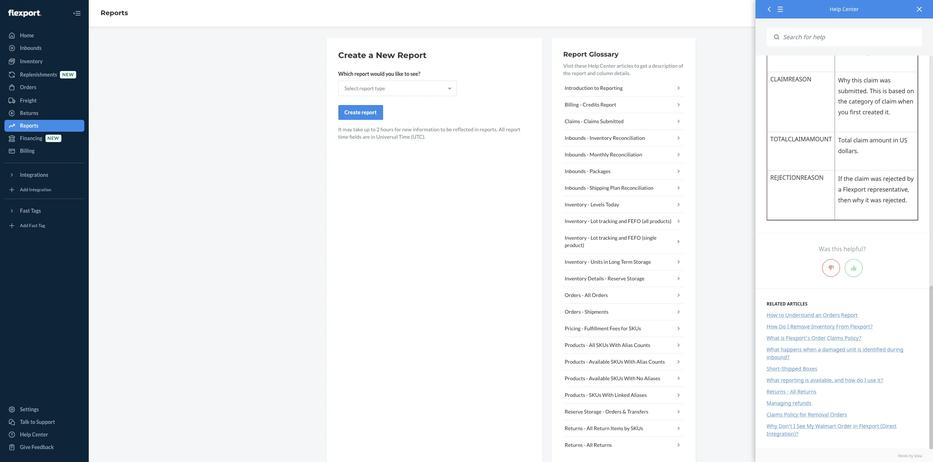 Task type: describe. For each thing, give the bounding box(es) containing it.
policy?
[[845, 334, 862, 341]]

0 vertical spatial storage
[[634, 259, 651, 265]]

reserve inside button
[[608, 275, 626, 281]]

0 vertical spatial reports link
[[101, 9, 128, 17]]

is inside what happens when a damaged unit is identified during inbound?
[[858, 346, 862, 353]]

orders inside orders link
[[20, 84, 36, 90]]

what for what reporting is available, and how do i use it?
[[767, 377, 780, 384]]

fast tags button
[[4, 205, 84, 217]]

- for 'returns - all return items by skus' button
[[584, 425, 586, 431]]

- for the inventory - levels today button
[[588, 201, 590, 208]]

settings
[[20, 406, 39, 412]]

by inside button
[[624, 425, 630, 431]]

claims up damaged
[[827, 334, 843, 341]]

order inside why don't i see my walmart order in flexport (direct integration)?
[[838, 422, 852, 429]]

reporting
[[600, 85, 623, 91]]

support
[[36, 419, 55, 425]]

inventory - lot tracking and fefo (all products)
[[565, 218, 672, 224]]

0 vertical spatial a
[[369, 50, 374, 60]]

claims - claims submitted button
[[563, 113, 684, 130]]

- for inventory - lot tracking and fefo (single product) button
[[588, 235, 590, 241]]

with for products - available skus with no aliases
[[624, 375, 636, 381]]

freight
[[20, 97, 37, 104]]

claims up why
[[767, 411, 783, 418]]

billing - credits report button
[[563, 97, 684, 113]]

skus up the reserve storage - orders & transfers
[[589, 392, 601, 398]]

fields
[[349, 134, 362, 140]]

report inside visit these help center articles to get a description of the report and column details.
[[572, 70, 586, 76]]

- up 'managing refunds'
[[787, 388, 789, 395]]

Search search field
[[779, 28, 922, 46]]

products - available skus with no aliases
[[565, 375, 660, 381]]

this
[[832, 245, 842, 253]]

0 vertical spatial reports
[[101, 9, 128, 17]]

report for select report type
[[359, 85, 374, 91]]

it may take up to 2 hours for new information to be reflected in reports. all report time fields are in universal time (utc).
[[338, 126, 520, 140]]

0 vertical spatial is
[[781, 334, 785, 341]]

create report
[[345, 109, 377, 115]]

- for returns - all returns button
[[584, 442, 586, 448]]

alias for products - available skus with alias counts
[[637, 358, 648, 365]]

be
[[446, 126, 452, 132]]

- for products - available skus with alias counts button
[[586, 358, 588, 365]]

inventory for inventory details - reserve storage
[[565, 275, 587, 281]]

these
[[575, 63, 587, 69]]

to left 2
[[371, 126, 376, 132]]

see?
[[410, 71, 420, 77]]

feedback
[[32, 444, 54, 450]]

returns - all returns inside button
[[565, 442, 612, 448]]

flexport logo image
[[8, 10, 41, 17]]

tag
[[38, 223, 45, 228]]

products for products - available skus with no aliases
[[565, 375, 585, 381]]

visit these help center articles to get a description of the report and column details.
[[563, 63, 683, 76]]

inventory - lot tracking and fefo (all products) button
[[563, 213, 684, 230]]

managing refunds
[[767, 400, 813, 407]]

- for products - skus with linked aliases button
[[586, 392, 588, 398]]

in inside button
[[604, 259, 608, 265]]

fees
[[610, 325, 620, 331]]

new for replenishments
[[62, 72, 74, 77]]

products - available skus with no aliases button
[[563, 370, 684, 387]]

orders up shipments
[[592, 292, 608, 298]]

to inside button
[[594, 85, 599, 91]]

fast inside dropdown button
[[20, 208, 30, 214]]

orders - all orders
[[565, 292, 608, 298]]

damaged
[[822, 346, 845, 353]]

inbounds link
[[4, 42, 84, 54]]

happens
[[781, 346, 802, 353]]

from
[[836, 323, 849, 330]]

may
[[343, 126, 352, 132]]

inventory - units in long term storage button
[[563, 254, 684, 270]]

1 vertical spatial help center
[[20, 431, 48, 438]]

lot for inventory - lot tracking and fefo (single product)
[[591, 235, 598, 241]]

credits
[[583, 101, 600, 108]]

1 vertical spatial reports link
[[4, 120, 84, 132]]

no
[[637, 375, 643, 381]]

universal
[[376, 134, 398, 140]]

reconciliation for inbounds - monthly reconciliation
[[610, 151, 642, 158]]

fefo for (all
[[628, 218, 641, 224]]

returns inside 'returns - all return items by skus' button
[[565, 425, 583, 431]]

report up these
[[563, 50, 587, 58]]

details.
[[614, 70, 631, 76]]

lot for inventory - lot tracking and fefo (all products)
[[591, 218, 598, 224]]

visit
[[563, 63, 574, 69]]

report glossary
[[563, 50, 619, 58]]

orders inside button
[[565, 308, 581, 315]]

settings link
[[4, 404, 84, 415]]

my
[[807, 422, 814, 429]]

report inside button
[[601, 101, 616, 108]]

- for inbounds - monthly reconciliation button
[[587, 151, 589, 158]]

2 vertical spatial storage
[[584, 408, 602, 415]]

inbounds for inbounds
[[20, 45, 42, 51]]

fast tags
[[20, 208, 41, 214]]

see
[[797, 422, 806, 429]]

what happens when a damaged unit is identified during inbound?
[[767, 346, 904, 361]]

returns - all return items by skus button
[[563, 420, 684, 437]]

(single
[[642, 235, 657, 241]]

reconciliation for inbounds - inventory reconciliation
[[613, 135, 645, 141]]

orders up orders - shipments
[[565, 292, 581, 298]]

inventory - levels today
[[565, 201, 619, 208]]

billing for billing
[[20, 148, 35, 154]]

counts for products - available skus with alias counts
[[649, 358, 665, 365]]

give feedback
[[20, 444, 54, 450]]

inbounds - inventory reconciliation button
[[563, 130, 684, 146]]

0 vertical spatial help center
[[830, 6, 859, 13]]

freight link
[[4, 95, 84, 107]]

during
[[887, 346, 904, 353]]

select report type
[[345, 85, 385, 91]]

introduction to reporting button
[[563, 80, 684, 97]]

what for what is flexport's order claims policy?
[[767, 334, 780, 341]]

with for products - available skus with alias counts
[[624, 358, 636, 365]]

inventory for inventory - levels today
[[565, 201, 587, 208]]

create a new report
[[338, 50, 427, 60]]

inventory - units in long term storage
[[565, 259, 651, 265]]

claims - claims submitted
[[565, 118, 624, 124]]

i for why don't i see my walmart order in flexport (direct integration)?
[[794, 422, 796, 429]]

all inside it may take up to 2 hours for new information to be reflected in reports. all report time fields are in universal time (utc).
[[499, 126, 505, 132]]

inventory - lot tracking and fefo (single product)
[[565, 235, 657, 248]]

skus up products - available skus with no aliases
[[611, 358, 623, 365]]

which report would you like to see?
[[338, 71, 420, 77]]

would
[[370, 71, 385, 77]]

report for which report would you like to see?
[[354, 71, 369, 77]]

- for inventory - lot tracking and fefo (all products) "button"
[[588, 218, 590, 224]]

description
[[652, 63, 678, 69]]

reflected
[[453, 126, 474, 132]]

short-shipped boxes
[[767, 365, 817, 372]]

how
[[845, 377, 856, 384]]

billing link
[[4, 145, 84, 157]]

report up from
[[841, 311, 858, 319]]

managing
[[767, 400, 791, 407]]

inbounds for inbounds - shipping plan reconciliation
[[565, 185, 586, 191]]

0 horizontal spatial order
[[812, 334, 826, 341]]

products - available skus with alias counts
[[565, 358, 665, 365]]

center inside visit these help center articles to get a description of the report and column details.
[[600, 63, 616, 69]]

all for returns - all returns button
[[587, 442, 593, 448]]

you
[[386, 71, 394, 77]]

time
[[399, 134, 410, 140]]

orders inside reserve storage - orders & transfers button
[[606, 408, 622, 415]]

integration
[[29, 187, 51, 193]]

&
[[623, 408, 626, 415]]

1 vertical spatial articles
[[787, 301, 808, 307]]

inbounds for inbounds - monthly reconciliation
[[565, 151, 586, 158]]

was
[[819, 245, 831, 253]]

pricing - fulfillment fees for skus button
[[563, 320, 684, 337]]

close navigation image
[[73, 9, 81, 18]]

inbounds - packages button
[[563, 163, 684, 180]]

to up "do"
[[779, 311, 784, 319]]

0 horizontal spatial center
[[32, 431, 48, 438]]

inbounds - packages
[[565, 168, 611, 174]]

- for products - available skus with no aliases 'button'
[[586, 375, 588, 381]]

1 vertical spatial fast
[[29, 223, 38, 228]]

claims down credits
[[584, 118, 599, 124]]

it
[[338, 126, 342, 132]]

1 vertical spatial i
[[865, 377, 866, 384]]

orders right an
[[823, 311, 840, 319]]

inbound?
[[767, 354, 790, 361]]

add for add fast tag
[[20, 223, 28, 228]]

available for products - available skus with no aliases
[[589, 375, 610, 381]]

- for claims - claims submitted button
[[581, 118, 583, 124]]

how for how do i remove inventory from flexport?
[[767, 323, 778, 330]]

what is flexport's order claims policy?
[[767, 334, 862, 341]]

0 vertical spatial help
[[830, 6, 841, 13]]

inventory for inventory - units in long term storage
[[565, 259, 587, 265]]

inbounds for inbounds - packages
[[565, 168, 586, 174]]

when
[[803, 346, 817, 353]]

report up see? on the left top of page
[[397, 50, 427, 60]]

- for products - all skus with alias counts button
[[586, 342, 588, 348]]

- for the orders - shipments button
[[582, 308, 584, 315]]

all for products - all skus with alias counts button
[[589, 342, 595, 348]]



Task type: vqa. For each thing, say whether or not it's contained in the screenshot.
The Add within add integration link
no



Task type: locate. For each thing, give the bounding box(es) containing it.
- for pricing - fulfillment fees for skus button
[[582, 325, 583, 331]]

products for products - available skus with alias counts
[[565, 358, 585, 365]]

orders left &
[[606, 408, 622, 415]]

0 horizontal spatial returns - all returns
[[565, 442, 612, 448]]

lot inside inventory - lot tracking and fefo (single product)
[[591, 235, 598, 241]]

in left reports.
[[475, 126, 479, 132]]

0 horizontal spatial by
[[624, 425, 630, 431]]

help up the give
[[20, 431, 31, 438]]

orders - shipments button
[[563, 304, 684, 320]]

0 horizontal spatial is
[[781, 334, 785, 341]]

0 horizontal spatial reserve
[[565, 408, 583, 415]]

- up inventory - units in long term storage
[[588, 235, 590, 241]]

tracking down today
[[599, 218, 618, 224]]

all down reporting
[[790, 388, 796, 395]]

a inside visit these help center articles to get a description of the report and column details.
[[649, 63, 651, 69]]

- for the inbounds - shipping plan reconciliation button
[[587, 185, 589, 191]]

transfers
[[627, 408, 649, 415]]

- for inbounds - inventory reconciliation button
[[587, 135, 589, 141]]

all inside the orders - all orders "button"
[[585, 292, 591, 298]]

help center up give feedback
[[20, 431, 48, 438]]

tracking for (all
[[599, 218, 618, 224]]

to left get
[[635, 63, 639, 69]]

understand
[[785, 311, 814, 319]]

inventory inside inventory - lot tracking and fefo (all products) "button"
[[565, 218, 587, 224]]

1 horizontal spatial articles
[[787, 301, 808, 307]]

- up returns - all return items by skus
[[603, 408, 605, 415]]

alias for products - all skus with alias counts
[[622, 342, 633, 348]]

1 what from the top
[[767, 334, 780, 341]]

home
[[20, 32, 34, 38]]

in right are
[[371, 134, 375, 140]]

- left return at the right bottom of the page
[[584, 425, 586, 431]]

billing inside button
[[565, 101, 579, 108]]

2 fefo from the top
[[628, 235, 641, 241]]

articles inside visit these help center articles to get a description of the report and column details.
[[617, 63, 634, 69]]

introduction to reporting
[[565, 85, 623, 91]]

inbounds - shipping plan reconciliation
[[565, 185, 654, 191]]

1 horizontal spatial for
[[621, 325, 628, 331]]

products - all skus with alias counts
[[565, 342, 650, 348]]

tracking inside inventory - lot tracking and fefo (single product)
[[599, 235, 618, 241]]

1 vertical spatial order
[[838, 422, 852, 429]]

create report button
[[338, 105, 383, 120]]

0 vertical spatial order
[[812, 334, 826, 341]]

inventory for inventory
[[20, 58, 43, 64]]

0 horizontal spatial i
[[787, 323, 789, 330]]

are
[[363, 134, 370, 140]]

create up "may"
[[345, 109, 361, 115]]

inventory inside inbounds - inventory reconciliation button
[[590, 135, 612, 141]]

alias up "no"
[[637, 358, 648, 365]]

0 vertical spatial articles
[[617, 63, 634, 69]]

and for inventory - lot tracking and fefo (single product)
[[619, 235, 627, 241]]

reserve up returns - all return items by skus
[[565, 408, 583, 415]]

orders up why don't i see my walmart order in flexport (direct integration)?
[[830, 411, 847, 418]]

0 horizontal spatial help
[[20, 431, 31, 438]]

- for inbounds - packages button
[[587, 168, 589, 174]]

inbounds - inventory reconciliation
[[565, 135, 645, 141]]

inventory up orders - all orders
[[565, 275, 587, 281]]

1 add from the top
[[20, 187, 28, 193]]

help center up search search field
[[830, 6, 859, 13]]

i for how do i remove inventory from flexport?
[[787, 323, 789, 330]]

for
[[395, 126, 401, 132], [621, 325, 628, 331], [800, 411, 807, 418]]

- down returns - all return items by skus
[[584, 442, 586, 448]]

all inside products - all skus with alias counts button
[[589, 342, 595, 348]]

do
[[857, 377, 863, 384]]

and inside visit these help center articles to get a description of the report and column details.
[[587, 70, 596, 76]]

reserve storage - orders & transfers button
[[563, 404, 684, 420]]

skus inside 'button'
[[611, 375, 623, 381]]

help inside visit these help center articles to get a description of the report and column details.
[[588, 63, 599, 69]]

to
[[635, 63, 639, 69], [405, 71, 409, 77], [594, 85, 599, 91], [371, 126, 376, 132], [441, 126, 445, 132], [779, 311, 784, 319], [30, 419, 35, 425]]

available up products - skus with linked aliases in the right of the page
[[589, 375, 610, 381]]

all for 'returns - all return items by skus' button
[[587, 425, 593, 431]]

1 vertical spatial tracking
[[599, 235, 618, 241]]

inbounds down inbounds - packages
[[565, 185, 586, 191]]

inbounds up inbounds - packages
[[565, 151, 586, 158]]

inventory inside inventory - units in long term storage button
[[565, 259, 587, 265]]

and for what reporting is available, and how do i use it?
[[835, 377, 844, 384]]

billing down financing
[[20, 148, 35, 154]]

2 add from the top
[[20, 223, 28, 228]]

inbounds - shipping plan reconciliation button
[[563, 180, 684, 196]]

do
[[779, 323, 786, 330]]

returns inside returns link
[[20, 110, 38, 116]]

- up products - skus with linked aliases in the right of the page
[[586, 375, 588, 381]]

available inside button
[[589, 358, 610, 365]]

in inside why don't i see my walmart order in flexport (direct integration)?
[[853, 422, 858, 429]]

0 horizontal spatial help center
[[20, 431, 48, 438]]

0 vertical spatial reconciliation
[[613, 135, 645, 141]]

products for products - skus with linked aliases
[[565, 392, 585, 398]]

available for products - available skus with alias counts
[[589, 358, 610, 365]]

create for create report
[[345, 109, 361, 115]]

1 horizontal spatial alias
[[637, 358, 648, 365]]

1 vertical spatial center
[[600, 63, 616, 69]]

home link
[[4, 30, 84, 41]]

- up orders - shipments
[[582, 292, 584, 298]]

with down products - all skus with alias counts button
[[624, 358, 636, 365]]

lot inside "button"
[[591, 218, 598, 224]]

returns - all returns down return at the right bottom of the page
[[565, 442, 612, 448]]

2
[[377, 126, 380, 132]]

0 vertical spatial create
[[338, 50, 366, 60]]

reconciliation inside button
[[621, 185, 654, 191]]

0 vertical spatial available
[[589, 358, 610, 365]]

articles up details.
[[617, 63, 634, 69]]

it?
[[878, 377, 884, 384]]

2 vertical spatial is
[[805, 377, 809, 384]]

new up time
[[402, 126, 412, 132]]

order
[[812, 334, 826, 341], [838, 422, 852, 429]]

1 vertical spatial reconciliation
[[610, 151, 642, 158]]

elevio by dixa
[[898, 453, 922, 458]]

help down report glossary
[[588, 63, 599, 69]]

add integration link
[[4, 184, 84, 196]]

1 fefo from the top
[[628, 218, 641, 224]]

- up the reserve storage - orders & transfers
[[586, 392, 588, 398]]

why don't i see my walmart order in flexport (direct integration)?
[[767, 422, 897, 437]]

0 vertical spatial add
[[20, 187, 28, 193]]

1 horizontal spatial reports link
[[101, 9, 128, 17]]

0 vertical spatial returns - all returns
[[767, 388, 817, 395]]

billing for billing - credits report
[[565, 101, 579, 108]]

returns - all return items by skus
[[565, 425, 643, 431]]

inbounds inside button
[[565, 185, 586, 191]]

1 vertical spatial billing
[[20, 148, 35, 154]]

how for how to understand an orders report
[[767, 311, 778, 319]]

get
[[640, 63, 648, 69]]

- right details
[[605, 275, 607, 281]]

give
[[20, 444, 31, 450]]

2 available from the top
[[589, 375, 610, 381]]

0 vertical spatial reserve
[[608, 275, 626, 281]]

1 available from the top
[[589, 358, 610, 365]]

center down the talk to support
[[32, 431, 48, 438]]

what up inbound?
[[767, 346, 780, 353]]

claims down billing - credits report
[[565, 118, 580, 124]]

1 horizontal spatial by
[[909, 453, 914, 458]]

2 how from the top
[[767, 323, 778, 330]]

4 products from the top
[[565, 392, 585, 398]]

to right talk
[[30, 419, 35, 425]]

products - available skus with alias counts button
[[563, 354, 684, 370]]

1 horizontal spatial reserve
[[608, 275, 626, 281]]

tracking inside "button"
[[599, 218, 618, 224]]

flexport's
[[786, 334, 810, 341]]

0 vertical spatial by
[[624, 425, 630, 431]]

- inside inventory - lot tracking and fefo (single product)
[[588, 235, 590, 241]]

an
[[816, 311, 822, 319]]

0 vertical spatial i
[[787, 323, 789, 330]]

new for financing
[[48, 136, 59, 141]]

0 horizontal spatial billing
[[20, 148, 35, 154]]

related
[[767, 301, 786, 307]]

aliases right "no"
[[644, 375, 660, 381]]

1 vertical spatial alias
[[637, 358, 648, 365]]

2 vertical spatial help
[[20, 431, 31, 438]]

fast left tag at the top left of page
[[29, 223, 38, 228]]

0 vertical spatial alias
[[622, 342, 633, 348]]

1 vertical spatial aliases
[[631, 392, 647, 398]]

tracking
[[599, 218, 618, 224], [599, 235, 618, 241]]

returns - all returns button
[[563, 437, 684, 453]]

by right items
[[624, 425, 630, 431]]

aliases inside 'button'
[[644, 375, 660, 381]]

is down boxes
[[805, 377, 809, 384]]

skus inside button
[[629, 325, 641, 331]]

2 horizontal spatial a
[[818, 346, 821, 353]]

help center
[[830, 6, 859, 13], [20, 431, 48, 438]]

and left how
[[835, 377, 844, 384]]

inventory details - reserve storage
[[565, 275, 645, 281]]

fefo inside "button"
[[628, 218, 641, 224]]

create inside button
[[345, 109, 361, 115]]

inventory for inventory - lot tracking and fefo (all products)
[[565, 218, 587, 224]]

with left "no"
[[624, 375, 636, 381]]

billing
[[565, 101, 579, 108], [20, 148, 35, 154]]

2 horizontal spatial new
[[402, 126, 412, 132]]

related articles
[[767, 301, 808, 307]]

plan
[[610, 185, 620, 191]]

- down claims - claims submitted
[[587, 135, 589, 141]]

create up which
[[338, 50, 366, 60]]

a right when
[[818, 346, 821, 353]]

- left "packages"
[[587, 168, 589, 174]]

skus
[[629, 325, 641, 331], [596, 342, 609, 348], [611, 358, 623, 365], [611, 375, 623, 381], [589, 392, 601, 398], [631, 425, 643, 431]]

1 vertical spatial lot
[[591, 235, 598, 241]]

report down these
[[572, 70, 586, 76]]

with down fees
[[610, 342, 621, 348]]

add left integration
[[20, 187, 28, 193]]

glossary
[[589, 50, 619, 58]]

what for what happens when a damaged unit is identified during inbound?
[[767, 346, 780, 353]]

returns link
[[4, 107, 84, 119]]

report for create report
[[362, 109, 377, 115]]

new inside it may take up to 2 hours for new information to be reflected in reports. all report time fields are in universal time (utc).
[[402, 126, 412, 132]]

1 lot from the top
[[591, 218, 598, 224]]

a inside what happens when a damaged unit is identified during inbound?
[[818, 346, 821, 353]]

create for create a new report
[[338, 50, 366, 60]]

help center link
[[4, 429, 84, 441]]

skus down pricing - fulfillment fees for skus
[[596, 342, 609, 348]]

give feedback button
[[4, 441, 84, 453]]

with inside 'button'
[[624, 375, 636, 381]]

order right walmart in the bottom of the page
[[838, 422, 852, 429]]

to right like
[[405, 71, 409, 77]]

- left credits
[[580, 101, 582, 108]]

aliases right linked
[[631, 392, 647, 398]]

0 vertical spatial for
[[395, 126, 401, 132]]

1 vertical spatial new
[[402, 126, 412, 132]]

report inside it may take up to 2 hours for new information to be reflected in reports. all report time fields are in universal time (utc).
[[506, 126, 520, 132]]

0 vertical spatial counts
[[634, 342, 650, 348]]

don't
[[779, 422, 792, 429]]

1 vertical spatial reserve
[[565, 408, 583, 415]]

aliases inside button
[[631, 392, 647, 398]]

1 vertical spatial add
[[20, 223, 28, 228]]

a
[[369, 50, 374, 60], [649, 63, 651, 69], [818, 346, 821, 353]]

i inside why don't i see my walmart order in flexport (direct integration)?
[[794, 422, 796, 429]]

2 vertical spatial i
[[794, 422, 796, 429]]

- left units
[[588, 259, 590, 265]]

information
[[413, 126, 440, 132]]

add for add integration
[[20, 187, 28, 193]]

2 horizontal spatial is
[[858, 346, 862, 353]]

1 horizontal spatial new
[[62, 72, 74, 77]]

2 tracking from the top
[[599, 235, 618, 241]]

inventory up replenishments
[[20, 58, 43, 64]]

0 vertical spatial center
[[843, 6, 859, 13]]

report inside button
[[362, 109, 377, 115]]

with left linked
[[602, 392, 614, 398]]

1 vertical spatial by
[[909, 453, 914, 458]]

inbounds for inbounds - inventory reconciliation
[[565, 135, 586, 141]]

fefo for (single
[[628, 235, 641, 241]]

tracking for (single
[[599, 235, 618, 241]]

1 horizontal spatial center
[[600, 63, 616, 69]]

counts for products - all skus with alias counts
[[634, 342, 650, 348]]

how to understand an orders report
[[767, 311, 858, 319]]

inbounds left "packages"
[[565, 168, 586, 174]]

reconciliation
[[613, 135, 645, 141], [610, 151, 642, 158], [621, 185, 654, 191]]

to left reporting
[[594, 85, 599, 91]]

3 products from the top
[[565, 375, 585, 381]]

product)
[[565, 242, 584, 248]]

2 vertical spatial a
[[818, 346, 821, 353]]

storage inside button
[[627, 275, 645, 281]]

tags
[[31, 208, 41, 214]]

0 horizontal spatial articles
[[617, 63, 634, 69]]

- inside 'button'
[[586, 375, 588, 381]]

1 horizontal spatial order
[[838, 422, 852, 429]]

report down reporting
[[601, 101, 616, 108]]

add integration
[[20, 187, 51, 193]]

fefo inside inventory - lot tracking and fefo (single product)
[[628, 235, 641, 241]]

remove
[[790, 323, 810, 330]]

0 horizontal spatial new
[[48, 136, 59, 141]]

0 horizontal spatial reports
[[20, 122, 38, 129]]

and for inventory - lot tracking and fefo (all products)
[[619, 218, 627, 224]]

orders up 'pricing'
[[565, 308, 581, 315]]

fefo left (single
[[628, 235, 641, 241]]

return
[[594, 425, 610, 431]]

reserve inside button
[[565, 408, 583, 415]]

all for the orders - all orders "button"
[[585, 292, 591, 298]]

order down how do i remove inventory from flexport?
[[812, 334, 826, 341]]

all
[[499, 126, 505, 132], [585, 292, 591, 298], [589, 342, 595, 348], [790, 388, 796, 395], [587, 425, 593, 431], [587, 442, 593, 448]]

by left the dixa
[[909, 453, 914, 458]]

add down fast tags
[[20, 223, 28, 228]]

0 vertical spatial fefo
[[628, 218, 641, 224]]

use
[[868, 377, 876, 384]]

2 horizontal spatial help
[[830, 6, 841, 13]]

to left be
[[441, 126, 445, 132]]

products inside 'button'
[[565, 375, 585, 381]]

0 vertical spatial what
[[767, 334, 780, 341]]

1 vertical spatial returns - all returns
[[565, 442, 612, 448]]

to inside visit these help center articles to get a description of the report and column details.
[[635, 63, 639, 69]]

1 horizontal spatial is
[[805, 377, 809, 384]]

1 products from the top
[[565, 342, 585, 348]]

1 vertical spatial help
[[588, 63, 599, 69]]

1 vertical spatial counts
[[649, 358, 665, 365]]

help inside help center link
[[20, 431, 31, 438]]

articles up understand
[[787, 301, 808, 307]]

fast
[[20, 208, 30, 214], [29, 223, 38, 228]]

for inside it may take up to 2 hours for new information to be reflected in reports. all report time fields are in universal time (utc).
[[395, 126, 401, 132]]

inventory link
[[4, 55, 84, 67]]

skus down the products - available skus with alias counts
[[611, 375, 623, 381]]

1 horizontal spatial reports
[[101, 9, 128, 17]]

0 horizontal spatial for
[[395, 126, 401, 132]]

reserve storage - orders & transfers
[[565, 408, 649, 415]]

column
[[597, 70, 613, 76]]

inventory inside inventory link
[[20, 58, 43, 64]]

1 horizontal spatial returns - all returns
[[767, 388, 817, 395]]

2 what from the top
[[767, 346, 780, 353]]

elevio
[[898, 453, 908, 458]]

1 vertical spatial create
[[345, 109, 361, 115]]

- for the orders - all orders "button"
[[582, 292, 584, 298]]

alias
[[622, 342, 633, 348], [637, 358, 648, 365]]

inventory inside inventory details - reserve storage button
[[565, 275, 587, 281]]

report right reports.
[[506, 126, 520, 132]]

all inside returns - all returns button
[[587, 442, 593, 448]]

0 vertical spatial aliases
[[644, 375, 660, 381]]

introduction
[[565, 85, 593, 91]]

inbounds down claims - claims submitted
[[565, 135, 586, 141]]

2 horizontal spatial center
[[843, 6, 859, 13]]

lot down 'inventory - levels today'
[[591, 218, 598, 224]]

1 how from the top
[[767, 311, 778, 319]]

how left "do"
[[767, 323, 778, 330]]

inventory left levels
[[565, 201, 587, 208]]

counts
[[634, 342, 650, 348], [649, 358, 665, 365]]

2 lot from the top
[[591, 235, 598, 241]]

2 horizontal spatial i
[[865, 377, 866, 384]]

is down "do"
[[781, 334, 785, 341]]

articles
[[617, 63, 634, 69], [787, 301, 808, 307]]

- left monthly
[[587, 151, 589, 158]]

2 vertical spatial for
[[800, 411, 807, 418]]

help
[[830, 6, 841, 13], [588, 63, 599, 69], [20, 431, 31, 438]]

- for billing - credits report button
[[580, 101, 582, 108]]

boxes
[[803, 365, 817, 372]]

what reporting is available, and how do i use it?
[[767, 377, 884, 384]]

and left column
[[587, 70, 596, 76]]

0 vertical spatial billing
[[565, 101, 579, 108]]

0 horizontal spatial reports link
[[4, 120, 84, 132]]

type
[[375, 85, 385, 91]]

removal
[[808, 411, 829, 418]]

2 products from the top
[[565, 358, 585, 365]]

a right get
[[649, 63, 651, 69]]

aliases
[[644, 375, 660, 381], [631, 392, 647, 398]]

2 vertical spatial reconciliation
[[621, 185, 654, 191]]

inventory down an
[[811, 323, 835, 330]]

add fast tag
[[20, 223, 45, 228]]

inbounds down home
[[20, 45, 42, 51]]

1 horizontal spatial i
[[794, 422, 796, 429]]

1 tracking from the top
[[599, 218, 618, 224]]

orders up freight
[[20, 84, 36, 90]]

available,
[[811, 377, 833, 384]]

to inside 'button'
[[30, 419, 35, 425]]

1 vertical spatial reports
[[20, 122, 38, 129]]

inventory for inventory - lot tracking and fefo (single product)
[[565, 235, 587, 241]]

3 what from the top
[[767, 377, 780, 384]]

orders - shipments
[[565, 308, 609, 315]]

storage up return at the right bottom of the page
[[584, 408, 602, 415]]

returns - all returns down reporting
[[767, 388, 817, 395]]

all down fulfillment
[[589, 342, 595, 348]]

1 vertical spatial for
[[621, 325, 628, 331]]

1 horizontal spatial billing
[[565, 101, 579, 108]]

inventory inside the inventory - levels today button
[[565, 201, 587, 208]]

and inside inventory - lot tracking and fefo (single product)
[[619, 235, 627, 241]]

0 horizontal spatial alias
[[622, 342, 633, 348]]

1 horizontal spatial help center
[[830, 6, 859, 13]]

integrations button
[[4, 169, 84, 181]]

available inside 'button'
[[589, 375, 610, 381]]

alias down pricing - fulfillment fees for skus button
[[622, 342, 633, 348]]

center up search search field
[[843, 6, 859, 13]]

- down products - all skus with alias counts
[[586, 358, 588, 365]]

time
[[338, 134, 349, 140]]

2 vertical spatial new
[[48, 136, 59, 141]]

all down returns - all return items by skus
[[587, 442, 593, 448]]

skus down the orders - shipments button
[[629, 325, 641, 331]]

inbounds - monthly reconciliation button
[[563, 146, 684, 163]]

0 vertical spatial lot
[[591, 218, 598, 224]]

all inside 'returns - all return items by skus' button
[[587, 425, 593, 431]]

1 vertical spatial fefo
[[628, 235, 641, 241]]

and inside inventory - lot tracking and fefo (all products) "button"
[[619, 218, 627, 224]]

products for products - all skus with alias counts
[[565, 342, 585, 348]]

report left type
[[359, 85, 374, 91]]

inventory inside inventory - lot tracking and fefo (single product)
[[565, 235, 587, 241]]

skus down transfers at the right of the page
[[631, 425, 643, 431]]

orders link
[[4, 81, 84, 93]]

for inside button
[[621, 325, 628, 331]]

take
[[353, 126, 363, 132]]

- for inventory - units in long term storage button
[[588, 259, 590, 265]]

report up select report type
[[354, 71, 369, 77]]

1 horizontal spatial a
[[649, 63, 651, 69]]

and
[[587, 70, 596, 76], [619, 218, 627, 224], [619, 235, 627, 241], [835, 377, 844, 384]]

in left flexport
[[853, 422, 858, 429]]

2 horizontal spatial for
[[800, 411, 807, 418]]

the
[[563, 70, 571, 76]]

- down fulfillment
[[586, 342, 588, 348]]

1 vertical spatial storage
[[627, 275, 645, 281]]

0 vertical spatial how
[[767, 311, 778, 319]]

what inside what happens when a damaged unit is identified during inbound?
[[767, 346, 780, 353]]

add fast tag link
[[4, 220, 84, 232]]

i
[[787, 323, 789, 330], [865, 377, 866, 384], [794, 422, 796, 429]]

0 vertical spatial new
[[62, 72, 74, 77]]

0 vertical spatial fast
[[20, 208, 30, 214]]

0 vertical spatial tracking
[[599, 218, 618, 224]]

1 vertical spatial is
[[858, 346, 862, 353]]

- down 'inventory - levels today'
[[588, 218, 590, 224]]

with for products - all skus with alias counts
[[610, 342, 621, 348]]



